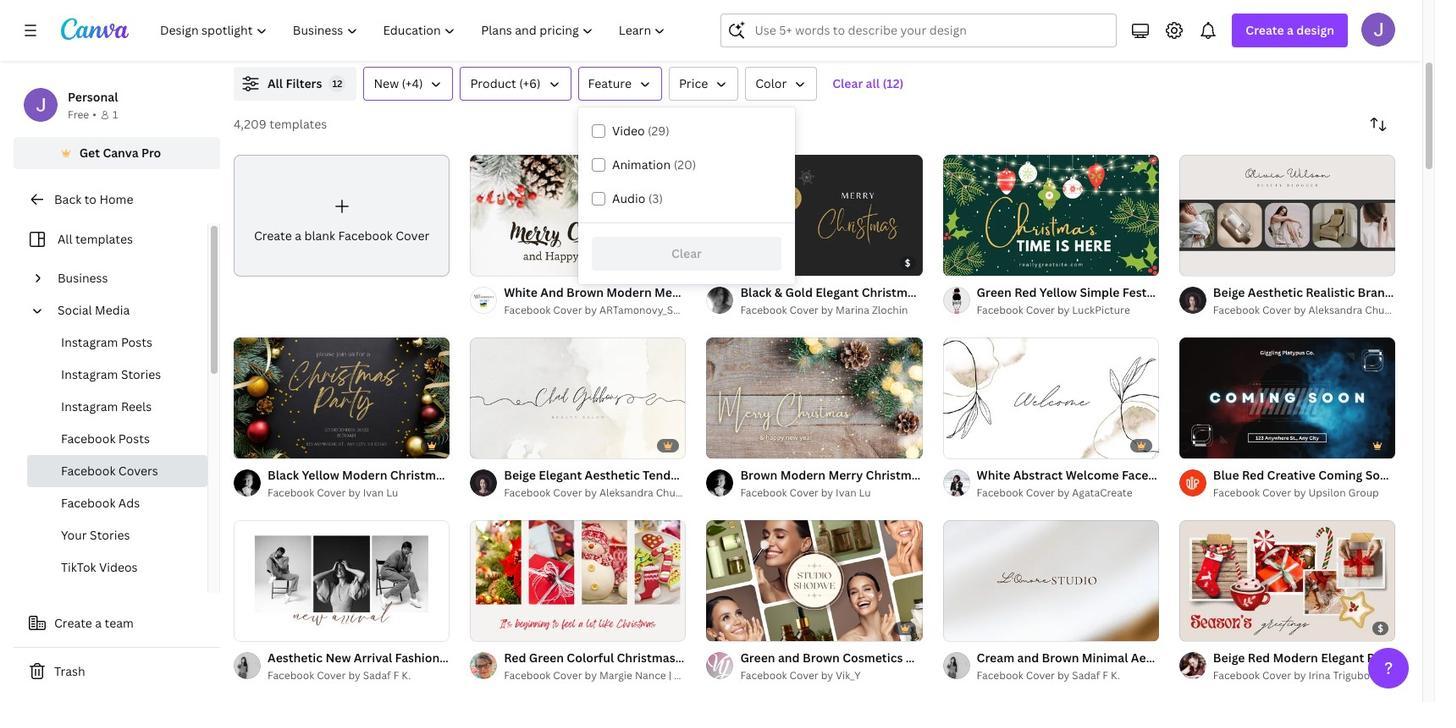 Task type: describe. For each thing, give the bounding box(es) containing it.
facebook cover by irina trigubova
[[1213, 669, 1382, 683]]

brown modern merry christmas facebook cover image
[[707, 338, 923, 459]]

modern inside black yellow modern christmas party facebook cover facebook cover by ivan lu
[[342, 467, 387, 483]]

design
[[1297, 22, 1335, 38]]

create a blank facebook cover link
[[234, 155, 450, 277]]

digital
[[709, 669, 741, 683]]

red inside red green colorful christmas photos facebook cover facebook cover by margie nance | create digital designs
[[504, 650, 526, 666]]

k. inside aesthetic new arrival fashion collage facebook cover facebook cover by sadaf f k.
[[402, 669, 411, 683]]

reels
[[121, 399, 152, 415]]

1
[[113, 108, 118, 122]]

trigubova
[[1333, 669, 1382, 683]]

12
[[332, 77, 342, 90]]

beige elegant aesthetic tender beauty salon facebook cover image
[[470, 338, 686, 459]]

christmas inside black & gold elegant christmas baubles facebook cover facebook cover by marina zlochin
[[862, 284, 920, 301]]

beige elegant aesthetic tender beauty salon facebook cover link
[[504, 466, 857, 485]]

elegant inside black & gold elegant christmas baubles facebook cover facebook cover by marina zlochin
[[816, 284, 859, 301]]

facebook covers
[[61, 463, 158, 479]]

facebook inside 'link'
[[338, 228, 393, 244]]

clear for clear
[[672, 246, 702, 262]]

blue red creative coming soon facebo link
[[1213, 466, 1435, 485]]

social
[[58, 302, 92, 318]]

blue red creative coming soon facebook cover image
[[1180, 338, 1396, 459]]

aleksandra inside beige elegant aesthetic tender beauty salon facebook cover facebook cover by aleksandra chubar
[[600, 486, 654, 500]]

facebook cover by aleksandra chubar link for beige aesthetic realistic brand mood board film photo collage facebook cover
[[1213, 302, 1401, 319]]

facebook cover by luckpicture
[[977, 303, 1130, 318]]

audio
[[612, 191, 646, 207]]

a for blank
[[295, 228, 301, 244]]

back
[[54, 191, 81, 207]]

cream and brown minimal aesthetic business name facebook cover image
[[943, 520, 1159, 642]]

black yellow modern christmas party facebook cover link
[[268, 466, 578, 485]]

salon
[[729, 467, 762, 483]]

white abstract welcome facebook cover facebook cover by agatacreate
[[977, 467, 1214, 500]]

baubles
[[923, 284, 970, 301]]

soon
[[1366, 467, 1395, 483]]

sadaf inside aesthetic new arrival fashion collage facebook cover facebook cover by sadaf f k.
[[363, 669, 391, 683]]

facebook cover by artamonovy_studio
[[504, 303, 705, 318]]

black & gold elegant christmas baubles facebook cover facebook cover by marina zlochin
[[741, 284, 1065, 318]]

tiktok
[[61, 560, 96, 576]]

green red yellow simple festive illustration christmas quote facebook cover image
[[943, 155, 1159, 276]]

instagram for instagram reels
[[61, 399, 118, 415]]

Sort by button
[[1362, 108, 1396, 141]]

all templates
[[58, 231, 133, 247]]

blank
[[304, 228, 335, 244]]

brown modern merry christmas facebook cover facebook cover by ivan lu
[[741, 467, 1020, 500]]

instagram posts link
[[27, 327, 207, 359]]

clear button
[[592, 237, 782, 271]]

social media link
[[51, 295, 197, 327]]

product (+6)
[[470, 75, 541, 91]]

get
[[79, 145, 100, 161]]

posts for instagram posts
[[121, 335, 152, 351]]

facebook cover by marina zlochin link
[[741, 302, 923, 319]]

videos
[[99, 560, 138, 576]]

facebook cover by artamonovy_studio link
[[504, 302, 705, 319]]

facebook cover by sadaf f k. link for welcome
[[977, 668, 1159, 685]]

get canva pro
[[79, 145, 161, 161]]

free •
[[68, 108, 96, 122]]

zlochin
[[872, 303, 908, 318]]

posts for facebook posts
[[118, 431, 150, 447]]

trash link
[[14, 655, 220, 689]]

facebook cover by aleksandra chubar
[[1213, 303, 1401, 318]]

stories for your stories
[[90, 528, 130, 544]]

2 sadaf from the left
[[1072, 669, 1100, 683]]

stories for instagram stories
[[121, 367, 161, 383]]

merry
[[829, 467, 863, 483]]

fashion
[[395, 650, 440, 666]]

ivan inside black yellow modern christmas party facebook cover facebook cover by ivan lu
[[363, 486, 384, 500]]

business link
[[51, 263, 197, 295]]

red inside blue red creative coming soon facebo facebook cover by upsilon group
[[1242, 467, 1265, 483]]

clear all (12)
[[833, 75, 904, 91]]

all
[[866, 75, 880, 91]]

new (+4)
[[374, 75, 423, 91]]

by inside aesthetic new arrival fashion collage facebook cover facebook cover by sadaf f k.
[[348, 669, 361, 683]]

home
[[99, 191, 133, 207]]

tiktok videos
[[61, 560, 138, 576]]

beige red modern elegant photo collage christmas facebook cover image
[[1180, 520, 1396, 642]]

trash
[[54, 664, 85, 680]]

lu inside brown modern merry christmas facebook cover facebook cover by ivan lu
[[859, 486, 871, 500]]

create for create a team
[[54, 616, 92, 632]]

(3)
[[649, 191, 663, 207]]

irina
[[1309, 669, 1331, 683]]

all for all filters
[[268, 75, 283, 91]]

lu inside black yellow modern christmas party facebook cover facebook cover by ivan lu
[[386, 486, 398, 500]]

4,209 templates
[[234, 116, 327, 132]]

facebook posts link
[[27, 423, 207, 456]]

agatacreate
[[1072, 486, 1133, 500]]

cover inside blue red creative coming soon facebo facebook cover by upsilon group
[[1263, 486, 1292, 500]]

your stories link
[[27, 520, 207, 552]]

red green colorful christmas photos facebook cover image
[[470, 520, 686, 642]]

(12)
[[883, 75, 904, 91]]

facebook ads
[[61, 495, 140, 512]]

facebook cover by ivan lu link for modern
[[268, 485, 450, 502]]

tender
[[643, 467, 683, 483]]

by inside blue red creative coming soon facebo facebook cover by upsilon group
[[1294, 486, 1306, 500]]

aesthetic inside beige elegant aesthetic tender beauty salon facebook cover facebook cover by aleksandra chubar
[[585, 467, 640, 483]]

margie
[[600, 669, 633, 683]]

black for black yellow modern christmas party facebook cover
[[268, 467, 299, 483]]

jacob simon image
[[1362, 13, 1396, 47]]

video (29)
[[612, 123, 670, 139]]

by inside black & gold elegant christmas baubles facebook cover facebook cover by marina zlochin
[[821, 303, 833, 318]]

by inside red green colorful christmas photos facebook cover facebook cover by margie nance | create digital designs
[[585, 669, 597, 683]]

luckpicture
[[1072, 303, 1130, 318]]

templates for 4,209 templates
[[270, 116, 327, 132]]

|
[[669, 669, 672, 683]]

facebook cover by aleksandra chubar link for the beige elegant aesthetic tender beauty salon facebook cover image
[[504, 485, 692, 502]]

color
[[756, 75, 787, 91]]

create a blank facebook cover
[[254, 228, 430, 244]]

(20)
[[674, 157, 696, 173]]

party
[[452, 467, 482, 483]]

clear all (12) button
[[824, 67, 912, 101]]

tiktok videos link
[[27, 552, 207, 584]]

canva
[[103, 145, 139, 161]]

by inside beige elegant aesthetic tender beauty salon facebook cover facebook cover by aleksandra chubar
[[585, 486, 597, 500]]

create a team
[[54, 616, 134, 632]]

group
[[1349, 486, 1379, 500]]

beige aesthetic realistic brand mood board film photo collage facebook cover image
[[1180, 155, 1396, 276]]

0 vertical spatial chubar
[[1365, 303, 1401, 318]]

templates for all templates
[[75, 231, 133, 247]]

personal
[[68, 89, 118, 105]]

animation
[[612, 157, 671, 173]]

free
[[68, 108, 89, 122]]

brown modern merry christmas facebook cover link
[[741, 466, 1020, 485]]

filters
[[286, 75, 322, 91]]

black & gold elegant christmas baubles facebook cover image
[[707, 155, 923, 276]]

facebook cover by vik_y link
[[741, 668, 923, 685]]

aesthetic new arrival fashion collage facebook cover image
[[234, 520, 450, 642]]

product
[[470, 75, 516, 91]]

all for all templates
[[58, 231, 72, 247]]

feature
[[588, 75, 632, 91]]

create a design
[[1246, 22, 1335, 38]]



Task type: locate. For each thing, give the bounding box(es) containing it.
0 vertical spatial facebook cover by aleksandra chubar link
[[1213, 302, 1401, 319]]

1 modern from the left
[[342, 467, 387, 483]]

stories down the facebook ads link
[[90, 528, 130, 544]]

facebo
[[1398, 467, 1435, 483]]

0 horizontal spatial aleksandra
[[600, 486, 654, 500]]

1 vertical spatial aleksandra
[[600, 486, 654, 500]]

1 horizontal spatial a
[[295, 228, 301, 244]]

aesthetic left tender
[[585, 467, 640, 483]]

2 vertical spatial instagram
[[61, 399, 118, 415]]

facebook inside blue red creative coming soon facebo facebook cover by upsilon group
[[1213, 486, 1260, 500]]

1 facebook cover by ivan lu link from the left
[[268, 485, 450, 502]]

instagram up facebook posts
[[61, 399, 118, 415]]

0 vertical spatial red
[[1242, 467, 1265, 483]]

instagram stories link
[[27, 359, 207, 391]]

1 horizontal spatial lu
[[859, 486, 871, 500]]

2 ivan from the left
[[836, 486, 857, 500]]

2 instagram from the top
[[61, 367, 118, 383]]

1 vertical spatial chubar
[[656, 486, 692, 500]]

facebook cover by ivan lu link down yellow
[[268, 485, 450, 502]]

elegant
[[816, 284, 859, 301], [539, 467, 582, 483]]

f
[[393, 669, 399, 683], [1103, 669, 1109, 683]]

0 vertical spatial a
[[1287, 22, 1294, 38]]

1 vertical spatial new
[[326, 650, 351, 666]]

2 modern from the left
[[781, 467, 826, 483]]

instagram reels link
[[27, 391, 207, 423]]

2 lu from the left
[[859, 486, 871, 500]]

top level navigation element
[[149, 14, 680, 47]]

1 horizontal spatial $
[[1378, 622, 1384, 635]]

white abstract welcome facebook cover image
[[943, 338, 1159, 459]]

covers
[[118, 463, 158, 479]]

$ for facebook cover by irina trigubova
[[1378, 622, 1384, 635]]

black inside black & gold elegant christmas baubles facebook cover facebook cover by marina zlochin
[[741, 284, 772, 301]]

price
[[679, 75, 708, 91]]

all filters
[[268, 75, 322, 91]]

1 horizontal spatial elegant
[[816, 284, 859, 301]]

a for team
[[95, 616, 102, 632]]

1 instagram from the top
[[61, 335, 118, 351]]

•
[[93, 108, 96, 122]]

1 horizontal spatial ivan
[[836, 486, 857, 500]]

instagram inside instagram stories link
[[61, 367, 118, 383]]

facebook cover by sadaf f k. link
[[268, 668, 450, 685], [977, 668, 1159, 685]]

beige
[[504, 467, 536, 483]]

black
[[741, 284, 772, 301], [268, 467, 299, 483]]

lu down brown modern merry christmas facebook cover link
[[859, 486, 871, 500]]

ads
[[118, 495, 140, 512]]

elegant right the beige
[[539, 467, 582, 483]]

create inside 'link'
[[254, 228, 292, 244]]

clear left all
[[833, 75, 863, 91]]

instagram posts
[[61, 335, 152, 351]]

clear
[[833, 75, 863, 91], [672, 246, 702, 262]]

chubar
[[1365, 303, 1401, 318], [656, 486, 692, 500]]

aesthetic new arrival fashion collage facebook cover link
[[268, 649, 581, 668]]

vik_y
[[836, 669, 861, 683]]

create inside "button"
[[54, 616, 92, 632]]

all down "back"
[[58, 231, 72, 247]]

1 facebook cover by sadaf f k. link from the left
[[268, 668, 450, 685]]

0 horizontal spatial facebook cover by sadaf f k. link
[[268, 668, 450, 685]]

0 vertical spatial all
[[268, 75, 283, 91]]

welcome
[[1066, 467, 1119, 483]]

2 vertical spatial a
[[95, 616, 102, 632]]

christmas for brown modern merry christmas facebook cover
[[866, 467, 925, 483]]

0 horizontal spatial red
[[504, 650, 526, 666]]

2 facebook cover by ivan lu link from the left
[[741, 485, 923, 502]]

0 horizontal spatial elegant
[[539, 467, 582, 483]]

abstract
[[1013, 467, 1063, 483]]

1 horizontal spatial facebook cover by ivan lu link
[[741, 485, 923, 502]]

black inside black yellow modern christmas party facebook cover facebook cover by ivan lu
[[268, 467, 299, 483]]

aleksandra
[[1309, 303, 1363, 318], [600, 486, 654, 500]]

0 horizontal spatial all
[[58, 231, 72, 247]]

1 vertical spatial aesthetic
[[268, 650, 323, 666]]

instagram down social media
[[61, 335, 118, 351]]

christmas right merry at right bottom
[[866, 467, 925, 483]]

1 f from the left
[[393, 669, 399, 683]]

red left green
[[504, 650, 526, 666]]

1 horizontal spatial k.
[[1111, 669, 1120, 683]]

0 horizontal spatial black
[[268, 467, 299, 483]]

1 horizontal spatial modern
[[781, 467, 826, 483]]

create for create a blank facebook cover
[[254, 228, 292, 244]]

aleksandra inside the facebook cover by aleksandra chubar link
[[1309, 303, 1363, 318]]

christmas inside brown modern merry christmas facebook cover facebook cover by ivan lu
[[866, 467, 925, 483]]

1 horizontal spatial facebook cover by sadaf f k. link
[[977, 668, 1159, 685]]

0 vertical spatial elegant
[[816, 284, 859, 301]]

(29)
[[648, 123, 670, 139]]

instagram for instagram posts
[[61, 335, 118, 351]]

create a blank facebook cover element
[[234, 155, 450, 277]]

1 horizontal spatial all
[[268, 75, 283, 91]]

0 horizontal spatial new
[[326, 650, 351, 666]]

cover
[[396, 228, 430, 244], [1030, 284, 1065, 301], [553, 303, 582, 318], [790, 303, 819, 318], [1026, 303, 1055, 318], [1263, 303, 1292, 318], [543, 467, 578, 483], [823, 467, 857, 483], [985, 467, 1020, 483], [1180, 467, 1214, 483], [317, 486, 346, 500], [553, 486, 582, 500], [790, 486, 819, 500], [1026, 486, 1055, 500], [1263, 486, 1292, 500], [547, 650, 581, 666], [780, 650, 814, 666], [317, 669, 346, 683], [553, 669, 582, 683], [790, 669, 819, 683], [1026, 669, 1055, 683], [1263, 669, 1292, 683]]

1 horizontal spatial facebook cover by aleksandra chubar link
[[1213, 302, 1401, 319]]

new left arrival
[[326, 650, 351, 666]]

modern right yellow
[[342, 467, 387, 483]]

1 horizontal spatial red
[[1242, 467, 1265, 483]]

1 horizontal spatial black
[[741, 284, 772, 301]]

$ up trigubova
[[1378, 622, 1384, 635]]

by
[[585, 303, 597, 318], [821, 303, 833, 318], [1058, 303, 1070, 318], [1294, 303, 1306, 318], [348, 486, 361, 500], [585, 486, 597, 500], [821, 486, 833, 500], [1058, 486, 1070, 500], [1294, 486, 1306, 500], [348, 669, 361, 683], [585, 669, 597, 683], [821, 669, 833, 683], [1058, 669, 1070, 683], [1294, 669, 1306, 683]]

stories
[[121, 367, 161, 383], [90, 528, 130, 544]]

instagram inside instagram posts link
[[61, 335, 118, 351]]

aesthetic inside aesthetic new arrival fashion collage facebook cover facebook cover by sadaf f k.
[[268, 650, 323, 666]]

black yellow modern christmas party facebook cover facebook cover by ivan lu
[[268, 467, 578, 500]]

elegant inside beige elegant aesthetic tender beauty salon facebook cover facebook cover by aleksandra chubar
[[539, 467, 582, 483]]

elegant up facebook cover by marina zlochin link
[[816, 284, 859, 301]]

0 horizontal spatial a
[[95, 616, 102, 632]]

1 vertical spatial stories
[[90, 528, 130, 544]]

a left blank
[[295, 228, 301, 244]]

0 vertical spatial clear
[[833, 75, 863, 91]]

4,209
[[234, 116, 267, 132]]

1 horizontal spatial aleksandra
[[1309, 303, 1363, 318]]

stories up reels
[[121, 367, 161, 383]]

create a team button
[[14, 607, 220, 641]]

clear up artamonovy_studio
[[672, 246, 702, 262]]

ivan down black yellow modern christmas party facebook cover link
[[363, 486, 384, 500]]

Search search field
[[755, 14, 1106, 47]]

1 vertical spatial facebook cover by aleksandra chubar link
[[504, 485, 692, 502]]

modern left merry at right bottom
[[781, 467, 826, 483]]

facebook cover by ivan lu link for merry
[[741, 485, 923, 502]]

1 vertical spatial templates
[[75, 231, 133, 247]]

0 horizontal spatial clear
[[672, 246, 702, 262]]

0 horizontal spatial sadaf
[[363, 669, 391, 683]]

create inside red green colorful christmas photos facebook cover facebook cover by margie nance | create digital designs
[[674, 669, 707, 683]]

cover inside 'link'
[[396, 228, 430, 244]]

christmas inside red green colorful christmas photos facebook cover facebook cover by margie nance | create digital designs
[[617, 650, 676, 666]]

collage
[[443, 650, 486, 666]]

red green colorful christmas photos facebook cover facebook cover by margie nance | create digital designs
[[504, 650, 814, 683]]

(+6)
[[519, 75, 541, 91]]

facebook cover by luckpicture link
[[977, 302, 1159, 319]]

facebook cover by upsilon group link
[[1213, 485, 1396, 502]]

create left design at the top right
[[1246, 22, 1284, 38]]

posts down reels
[[118, 431, 150, 447]]

0 vertical spatial $
[[905, 257, 911, 269]]

$ for facebook cover by marina zlochin
[[905, 257, 911, 269]]

sadaf
[[363, 669, 391, 683], [1072, 669, 1100, 683]]

1 vertical spatial clear
[[672, 246, 702, 262]]

facebook cover by vik_y
[[741, 669, 861, 683]]

2 k. from the left
[[1111, 669, 1120, 683]]

$ up black & gold elegant christmas baubles facebook cover 'link'
[[905, 257, 911, 269]]

instagram stories
[[61, 367, 161, 383]]

0 vertical spatial black
[[741, 284, 772, 301]]

0 horizontal spatial facebook cover by ivan lu link
[[268, 485, 450, 502]]

marina
[[836, 303, 870, 318]]

by inside brown modern merry christmas facebook cover facebook cover by ivan lu
[[821, 486, 833, 500]]

0 horizontal spatial chubar
[[656, 486, 692, 500]]

k.
[[402, 669, 411, 683], [1111, 669, 1120, 683]]

1 horizontal spatial new
[[374, 75, 399, 91]]

1 vertical spatial instagram
[[61, 367, 118, 383]]

2 facebook cover by sadaf f k. link from the left
[[977, 668, 1159, 685]]

0 horizontal spatial ivan
[[363, 486, 384, 500]]

$
[[905, 257, 911, 269], [1378, 622, 1384, 635]]

1 vertical spatial a
[[295, 228, 301, 244]]

white and brown modern merry christmas and happy new year facebook cover image
[[470, 155, 686, 276]]

by inside black yellow modern christmas party facebook cover facebook cover by ivan lu
[[348, 486, 361, 500]]

creative
[[1267, 467, 1316, 483]]

product (+6) button
[[460, 67, 571, 101]]

facebook cover by ivan lu link down merry at right bottom
[[741, 485, 923, 502]]

modern
[[342, 467, 387, 483], [781, 467, 826, 483]]

0 vertical spatial aesthetic
[[585, 467, 640, 483]]

video
[[612, 123, 645, 139]]

2 horizontal spatial a
[[1287, 22, 1294, 38]]

0 vertical spatial stories
[[121, 367, 161, 383]]

aesthetic
[[585, 467, 640, 483], [268, 650, 323, 666]]

a left design at the top right
[[1287, 22, 1294, 38]]

lu down black yellow modern christmas party facebook cover link
[[386, 486, 398, 500]]

1 sadaf from the left
[[363, 669, 391, 683]]

new left (+4)
[[374, 75, 399, 91]]

brown
[[741, 467, 778, 483]]

blue red creative coming soon facebo facebook cover by upsilon group
[[1213, 467, 1435, 500]]

instagram reels
[[61, 399, 152, 415]]

1 vertical spatial black
[[268, 467, 299, 483]]

create inside dropdown button
[[1246, 22, 1284, 38]]

feature button
[[578, 67, 662, 101]]

black left "&"
[[741, 284, 772, 301]]

1 vertical spatial red
[[504, 650, 526, 666]]

black left yellow
[[268, 467, 299, 483]]

photos
[[678, 650, 719, 666]]

black for black & gold elegant christmas baubles facebook cover
[[741, 284, 772, 301]]

1 vertical spatial elegant
[[539, 467, 582, 483]]

None search field
[[721, 14, 1117, 47]]

red green colorful christmas photos facebook cover link
[[504, 649, 814, 668]]

1 horizontal spatial chubar
[[1365, 303, 1401, 318]]

1 horizontal spatial clear
[[833, 75, 863, 91]]

christmas up zlochin
[[862, 284, 920, 301]]

0 horizontal spatial modern
[[342, 467, 387, 483]]

0 vertical spatial new
[[374, 75, 399, 91]]

0 horizontal spatial templates
[[75, 231, 133, 247]]

0 vertical spatial templates
[[270, 116, 327, 132]]

0 horizontal spatial f
[[393, 669, 399, 683]]

(+4)
[[402, 75, 423, 91]]

instagram up instagram reels
[[61, 367, 118, 383]]

aesthetic left arrival
[[268, 650, 323, 666]]

green and brown cosmetics beauty store photo collage facebook cover image
[[707, 520, 923, 642]]

0 horizontal spatial lu
[[386, 486, 398, 500]]

ivan down merry at right bottom
[[836, 486, 857, 500]]

chubar inside beige elegant aesthetic tender beauty salon facebook cover facebook cover by aleksandra chubar
[[656, 486, 692, 500]]

1 vertical spatial all
[[58, 231, 72, 247]]

red right the blue
[[1242, 467, 1265, 483]]

1 lu from the left
[[386, 486, 398, 500]]

1 horizontal spatial f
[[1103, 669, 1109, 683]]

0 vertical spatial instagram
[[61, 335, 118, 351]]

&
[[775, 284, 783, 301]]

a inside dropdown button
[[1287, 22, 1294, 38]]

christmas left "party"
[[390, 467, 449, 483]]

templates down all filters at top
[[270, 116, 327, 132]]

1 horizontal spatial templates
[[270, 116, 327, 132]]

modern inside brown modern merry christmas facebook cover facebook cover by ivan lu
[[781, 467, 826, 483]]

12 filter options selected element
[[329, 75, 346, 92]]

all templates link
[[24, 224, 197, 256]]

beauty
[[686, 467, 727, 483]]

media
[[95, 302, 130, 318]]

create down 'photos'
[[674, 669, 707, 683]]

red
[[1242, 467, 1265, 483], [504, 650, 526, 666]]

1 k. from the left
[[402, 669, 411, 683]]

black yellow modern christmas party facebook cover image
[[234, 337, 450, 459]]

3 instagram from the top
[[61, 399, 118, 415]]

create left blank
[[254, 228, 292, 244]]

0 vertical spatial posts
[[121, 335, 152, 351]]

all left the filters
[[268, 75, 283, 91]]

0 horizontal spatial facebook cover by aleksandra chubar link
[[504, 485, 692, 502]]

new inside aesthetic new arrival fashion collage facebook cover facebook cover by sadaf f k.
[[326, 650, 351, 666]]

1 vertical spatial posts
[[118, 431, 150, 447]]

create left team
[[54, 616, 92, 632]]

templates
[[270, 116, 327, 132], [75, 231, 133, 247]]

0 horizontal spatial aesthetic
[[268, 650, 323, 666]]

1 horizontal spatial sadaf
[[1072, 669, 1100, 683]]

christmas for black yellow modern christmas party facebook cover
[[390, 467, 449, 483]]

facebook cover by margie nance | create digital designs link
[[504, 668, 782, 685]]

christmas for red green colorful christmas photos facebook cover
[[617, 650, 676, 666]]

christmas inside black yellow modern christmas party facebook cover facebook cover by ivan lu
[[390, 467, 449, 483]]

christmas up nance
[[617, 650, 676, 666]]

create for create a design
[[1246, 22, 1284, 38]]

new inside button
[[374, 75, 399, 91]]

instagram inside 'instagram reels' link
[[61, 399, 118, 415]]

f inside aesthetic new arrival fashion collage facebook cover facebook cover by sadaf f k.
[[393, 669, 399, 683]]

get canva pro button
[[14, 137, 220, 169]]

nance
[[635, 669, 666, 683]]

1 ivan from the left
[[363, 486, 384, 500]]

a for design
[[1287, 22, 1294, 38]]

1 horizontal spatial aesthetic
[[585, 467, 640, 483]]

1 vertical spatial $
[[1378, 622, 1384, 635]]

0 horizontal spatial k.
[[402, 669, 411, 683]]

beige elegant aesthetic tender beauty salon facebook cover facebook cover by aleksandra chubar
[[504, 467, 857, 500]]

ivan inside brown modern merry christmas facebook cover facebook cover by ivan lu
[[836, 486, 857, 500]]

facebook
[[338, 228, 393, 244], [972, 284, 1028, 301], [504, 303, 551, 318], [741, 303, 787, 318], [977, 303, 1024, 318], [1213, 303, 1260, 318], [61, 431, 116, 447], [61, 463, 116, 479], [485, 467, 541, 483], [765, 467, 820, 483], [927, 467, 983, 483], [1122, 467, 1177, 483], [268, 486, 314, 500], [504, 486, 551, 500], [741, 486, 787, 500], [977, 486, 1024, 500], [1213, 486, 1260, 500], [61, 495, 116, 512], [489, 650, 544, 666], [722, 650, 777, 666], [268, 669, 314, 683], [504, 669, 551, 683], [741, 669, 787, 683], [977, 669, 1024, 683], [1213, 669, 1260, 683]]

posts down social media link in the top left of the page
[[121, 335, 152, 351]]

clear for clear all (12)
[[833, 75, 863, 91]]

white abstract welcome facebook cover link
[[977, 466, 1214, 485]]

0 horizontal spatial $
[[905, 257, 911, 269]]

upsilon
[[1309, 486, 1346, 500]]

facebook cover by sadaf f k. link for modern
[[268, 668, 450, 685]]

facebook cover by agatacreate link
[[977, 485, 1159, 502]]

by inside white abstract welcome facebook cover facebook cover by agatacreate
[[1058, 486, 1070, 500]]

colorful
[[567, 650, 614, 666]]

green
[[529, 650, 564, 666]]

facebook ads link
[[27, 488, 207, 520]]

a left team
[[95, 616, 102, 632]]

create
[[1246, 22, 1284, 38], [254, 228, 292, 244], [54, 616, 92, 632], [674, 669, 707, 683]]

templates down back to home
[[75, 231, 133, 247]]

2 f from the left
[[1103, 669, 1109, 683]]

a inside "button"
[[95, 616, 102, 632]]

a inside 'link'
[[295, 228, 301, 244]]

instagram for instagram stories
[[61, 367, 118, 383]]

0 vertical spatial aleksandra
[[1309, 303, 1363, 318]]



Task type: vqa. For each thing, say whether or not it's contained in the screenshot.


